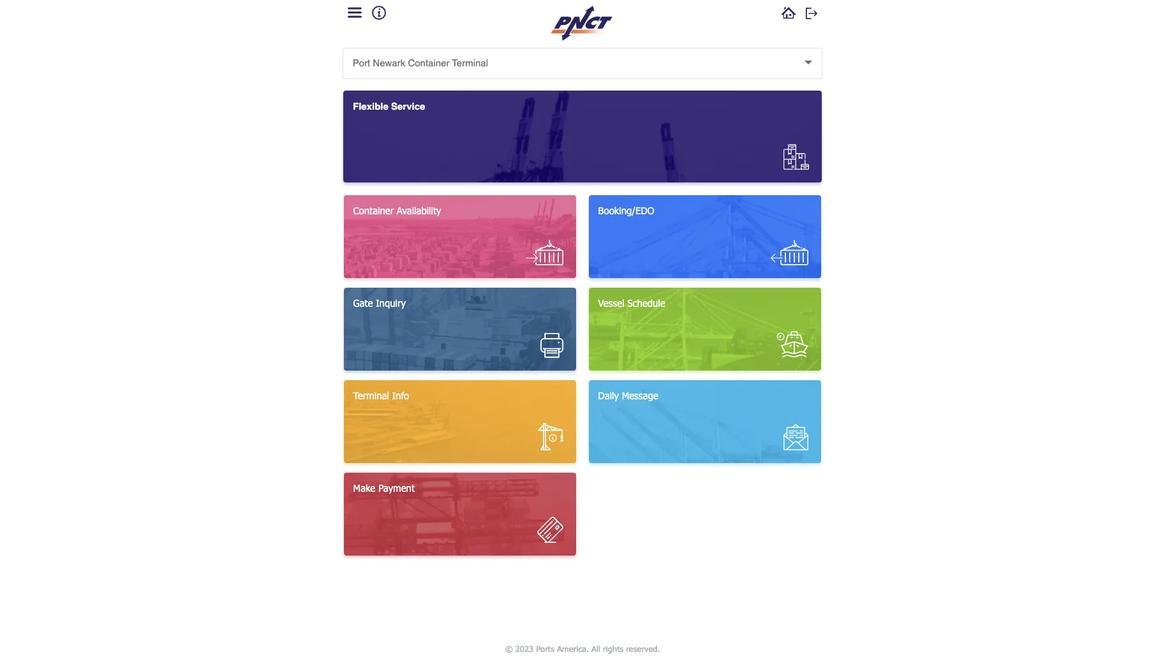 Task type: describe. For each thing, give the bounding box(es) containing it.
port
[[353, 58, 370, 69]]

all
[[592, 644, 601, 654]]

booking/edo link
[[589, 196, 822, 279]]

daily
[[599, 390, 619, 402]]

flexible
[[353, 101, 389, 112]]

terminal info
[[353, 390, 409, 402]]

port newark container terminal banner
[[338, 0, 828, 79]]

booking/edo
[[599, 205, 655, 217]]

port newark container terminal
[[353, 58, 489, 69]]

make payment link
[[344, 473, 577, 556]]

make
[[353, 483, 376, 495]]

© 2023 ports america. all rights reserved.
[[506, 644, 660, 654]]

daily message
[[599, 390, 659, 402]]

terminal info link
[[344, 381, 577, 464]]

container inside container availability link
[[353, 205, 394, 217]]

info
[[392, 390, 409, 402]]

2023
[[516, 644, 534, 654]]

daily message link
[[589, 381, 822, 464]]

ports
[[537, 644, 555, 654]]

rights
[[603, 644, 624, 654]]

© 2023 ports america. all rights reserved. footer
[[334, 641, 832, 658]]

payment
[[379, 483, 415, 495]]

make payment
[[353, 483, 415, 495]]

container inside port newark container terminal banner
[[408, 58, 450, 69]]

vessel schedule link
[[589, 288, 822, 371]]

port america logo image
[[551, 0, 615, 41]]

©
[[506, 644, 513, 654]]

main content containing container availability
[[338, 85, 828, 658]]

newark
[[373, 58, 406, 69]]

inquiry
[[376, 298, 406, 309]]

flexible service button
[[344, 91, 822, 183]]

container availability
[[353, 205, 441, 217]]



Task type: vqa. For each thing, say whether or not it's contained in the screenshot.
the Export Inquiry link
no



Task type: locate. For each thing, give the bounding box(es) containing it.
availability
[[397, 205, 441, 217]]

0 vertical spatial container
[[408, 58, 450, 69]]

message
[[622, 390, 659, 402]]

flexible service
[[353, 101, 426, 112]]

reserved.
[[627, 644, 660, 654]]

america.
[[557, 644, 589, 654]]

terminal inside main content
[[353, 390, 389, 402]]

service
[[391, 101, 426, 112]]

container
[[408, 58, 450, 69], [353, 205, 394, 217]]

1 horizontal spatial terminal
[[452, 58, 489, 69]]

0 horizontal spatial terminal
[[353, 390, 389, 402]]

terminal
[[452, 58, 489, 69], [353, 390, 389, 402]]

gate inquiry
[[353, 298, 406, 309]]

1 horizontal spatial container
[[408, 58, 450, 69]]

schedule
[[628, 298, 666, 309]]

1 vertical spatial terminal
[[353, 390, 389, 402]]

0 horizontal spatial container
[[353, 205, 394, 217]]

1 vertical spatial container
[[353, 205, 394, 217]]

terminal inside banner
[[452, 58, 489, 69]]

0 vertical spatial terminal
[[452, 58, 489, 69]]

main content
[[338, 85, 828, 658]]

container availability link
[[344, 196, 577, 279]]

container left availability
[[353, 205, 394, 217]]

container right newark
[[408, 58, 450, 69]]

gate inquiry link
[[344, 288, 577, 371]]

vessel
[[599, 298, 625, 309]]

gate
[[353, 298, 373, 309]]

vessel schedule
[[599, 298, 666, 309]]



